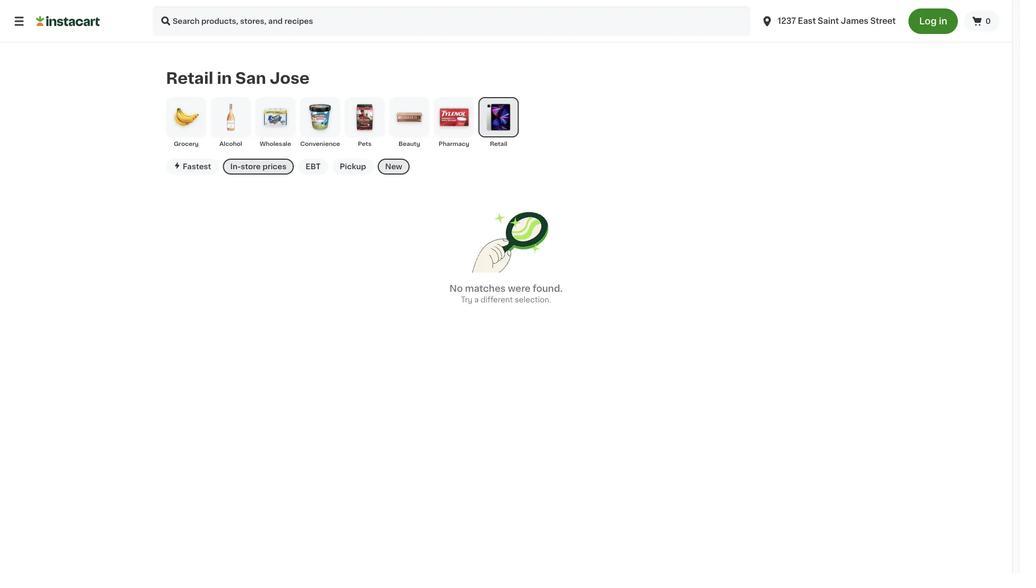 Task type: vqa. For each thing, say whether or not it's contained in the screenshot.
"$0.43 each (estimated)" ELEMENT
no



Task type: locate. For each thing, give the bounding box(es) containing it.
retail up grocery button
[[166, 71, 213, 86]]

0 horizontal spatial retail
[[166, 71, 213, 86]]

0 horizontal spatial in
[[217, 71, 232, 86]]

Search field
[[153, 6, 750, 36]]

alcohol button
[[211, 97, 251, 148]]

pharmacy button
[[434, 97, 474, 148]]

wholesale
[[260, 141, 291, 147]]

wholesale button
[[255, 97, 296, 148]]

retail button
[[478, 97, 519, 148]]

in-store prices button
[[223, 159, 294, 175]]

saint
[[818, 17, 839, 25]]

grocery
[[174, 141, 199, 147]]

2 1237 east saint james street button from the left
[[761, 6, 896, 36]]

log in
[[919, 17, 947, 26]]

pickup
[[340, 163, 366, 170]]

0
[[986, 18, 991, 25]]

retail
[[166, 71, 213, 86], [490, 141, 507, 147]]

matches
[[465, 284, 506, 293]]

selection.
[[515, 296, 551, 304]]

1 vertical spatial retail
[[490, 141, 507, 147]]

1 horizontal spatial in
[[939, 17, 947, 26]]

in inside main content
[[217, 71, 232, 86]]

instacart logo image
[[36, 15, 100, 28]]

in
[[939, 17, 947, 26], [217, 71, 232, 86]]

found.
[[533, 284, 563, 293]]

retail in san jose
[[166, 71, 310, 86]]

1 horizontal spatial retail
[[490, 141, 507, 147]]

0 vertical spatial in
[[939, 17, 947, 26]]

san
[[235, 71, 266, 86]]

in left san
[[217, 71, 232, 86]]

1 vertical spatial in
[[217, 71, 232, 86]]

try
[[461, 296, 472, 304]]

retail in san jose main content
[[0, 43, 1012, 348]]

0 vertical spatial retail
[[166, 71, 213, 86]]

convenience
[[300, 141, 340, 147]]

None search field
[[153, 6, 750, 36]]

in inside button
[[939, 17, 947, 26]]

fastest button
[[166, 159, 219, 175]]

beauty
[[399, 141, 420, 147]]

were
[[508, 284, 531, 293]]

retail right 'pharmacy'
[[490, 141, 507, 147]]

new button
[[378, 159, 410, 175]]

street
[[870, 17, 896, 25]]

in-
[[230, 163, 241, 170]]

retail inside button
[[490, 141, 507, 147]]

in right log
[[939, 17, 947, 26]]

jose
[[270, 71, 310, 86]]

1237 east saint james street button
[[754, 6, 902, 36], [761, 6, 896, 36]]

pets
[[358, 141, 372, 147]]

new
[[385, 163, 402, 170]]



Task type: describe. For each thing, give the bounding box(es) containing it.
james
[[841, 17, 868, 25]]

convenience button
[[300, 97, 340, 148]]

0 button
[[964, 11, 999, 32]]

prices
[[263, 163, 286, 170]]

in for log
[[939, 17, 947, 26]]

east
[[798, 17, 816, 25]]

no matches were found. try a different selection.
[[449, 284, 563, 304]]

pharmacy
[[439, 141, 469, 147]]

store
[[241, 163, 261, 170]]

ebt button
[[298, 159, 328, 175]]

grocery button
[[166, 97, 206, 148]]

log
[[919, 17, 937, 26]]

retail for retail in san jose
[[166, 71, 213, 86]]

ebt
[[306, 163, 321, 170]]

fastest
[[183, 163, 211, 170]]

in-store prices
[[230, 163, 286, 170]]

beauty button
[[389, 97, 430, 148]]

different
[[481, 296, 513, 304]]

alcohol
[[219, 141, 242, 147]]

log in button
[[909, 9, 958, 34]]

in for retail
[[217, 71, 232, 86]]

1237
[[778, 17, 796, 25]]

a
[[474, 296, 479, 304]]

1 1237 east saint james street button from the left
[[754, 6, 902, 36]]

1237 east saint james street
[[778, 17, 896, 25]]

pickup button
[[332, 159, 373, 175]]

pets button
[[345, 97, 385, 148]]

no
[[449, 284, 463, 293]]

retail for retail
[[490, 141, 507, 147]]



